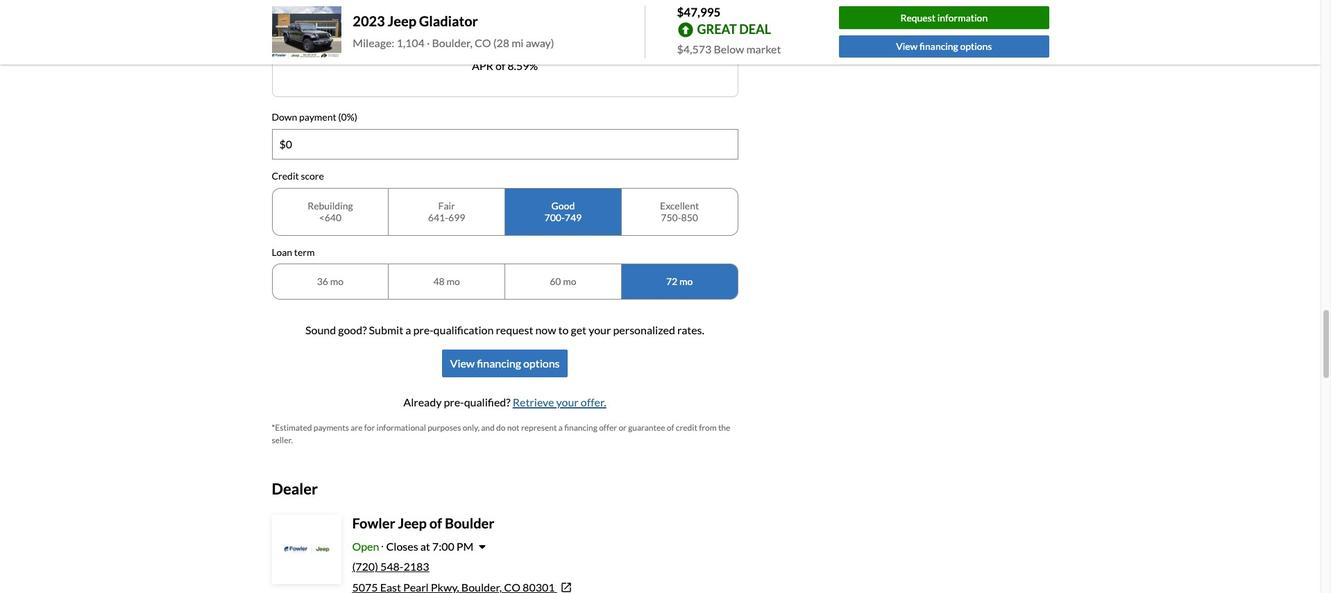 Task type: describe. For each thing, give the bounding box(es) containing it.
caret down image
[[479, 541, 486, 553]]

(720) 548-2183
[[352, 561, 429, 574]]

sound
[[306, 324, 336, 337]]

payments
[[314, 423, 349, 433]]

financing for the right view financing options button
[[920, 41, 959, 52]]

(720) 548-2183 link
[[352, 561, 429, 574]]

down
[[272, 111, 297, 123]]

641-
[[428, 212, 449, 224]]

request
[[901, 12, 936, 23]]

to
[[559, 324, 569, 337]]

closes
[[386, 540, 418, 554]]

rebuilding <640
[[308, 200, 353, 224]]

request information button
[[840, 6, 1050, 29]]

rebuilding
[[308, 200, 353, 212]]

gladiator
[[419, 13, 478, 29]]

credit
[[272, 170, 299, 182]]

open
[[352, 540, 379, 554]]

1 horizontal spatial view financing options
[[897, 41, 993, 52]]

market
[[747, 42, 781, 55]]

qualification
[[434, 324, 494, 337]]

credit
[[676, 423, 698, 433]]

$47,995
[[677, 5, 721, 19]]

from
[[699, 423, 717, 433]]

mo for 36 mo
[[330, 276, 344, 288]]

1,104
[[397, 36, 425, 50]]

48 mo
[[434, 276, 460, 288]]

request information
[[901, 12, 988, 23]]

offer.
[[581, 396, 607, 409]]

mileage:
[[353, 36, 395, 50]]

fowler jeep of boulder image
[[273, 517, 340, 584]]

apr of 8.59%
[[472, 59, 538, 72]]

0 horizontal spatial view financing options
[[450, 357, 560, 370]]

pm
[[457, 540, 474, 554]]

score
[[301, 170, 324, 182]]

are
[[351, 423, 363, 433]]

699
[[449, 212, 465, 224]]

sound good? submit a pre-qualification request now to get your personalized rates.
[[306, 324, 705, 337]]

submit
[[369, 324, 404, 337]]

1 vertical spatial pre-
[[444, 396, 464, 409]]

financing for leftmost view financing options button
[[477, 357, 521, 370]]

for
[[364, 423, 375, 433]]

60 mo
[[550, 276, 577, 288]]

apr
[[472, 59, 494, 72]]

credit score
[[272, 170, 324, 182]]

749
[[565, 212, 582, 224]]

fowler jeep of boulder link
[[352, 515, 495, 532]]

a inside *estimated payments are for informational purposes only, and do not represent a financing offer or guarantee of credit from the seller.
[[559, 423, 563, 433]]

700-
[[545, 212, 565, 224]]

purposes
[[428, 423, 461, 433]]

0 vertical spatial a
[[406, 324, 411, 337]]

down payment (0%)
[[272, 111, 358, 123]]

mi
[[512, 36, 524, 50]]

*estimated payments are for informational purposes only, and do not represent a financing offer or guarantee of credit from the seller.
[[272, 423, 731, 446]]

2023 jeep gladiator mileage: 1,104 · boulder, co (28 mi away)
[[353, 13, 554, 50]]

at
[[421, 540, 430, 554]]

(0%)
[[338, 111, 358, 123]]

mo for 72 mo
[[680, 276, 693, 288]]

great deal
[[697, 21, 771, 37]]

/mo
[[521, 33, 540, 47]]

*estimated
[[272, 423, 312, 433]]



Task type: locate. For each thing, give the bounding box(es) containing it.
deal
[[740, 21, 771, 37]]

informational
[[377, 423, 426, 433]]

0 horizontal spatial your
[[557, 396, 579, 409]]

away)
[[526, 36, 554, 50]]

2 horizontal spatial financing
[[920, 41, 959, 52]]

represent
[[521, 423, 557, 433]]

2 vertical spatial of
[[430, 515, 442, 532]]

already
[[404, 396, 442, 409]]

7:00
[[432, 540, 455, 554]]

(28
[[493, 36, 510, 50]]

information
[[938, 12, 988, 23]]

seller.
[[272, 435, 293, 446]]

guarantee
[[629, 423, 666, 433]]

0 vertical spatial view
[[897, 41, 918, 52]]

qualified?
[[464, 396, 511, 409]]

fair
[[438, 200, 455, 212]]

options down information at the right top of page
[[961, 41, 993, 52]]

1 vertical spatial options
[[524, 357, 560, 370]]

options down now
[[524, 357, 560, 370]]

0 vertical spatial of
[[496, 59, 506, 72]]

1 horizontal spatial options
[[961, 41, 993, 52]]

personalized
[[613, 324, 676, 337]]

1 vertical spatial jeep
[[398, 515, 427, 532]]

payment
[[299, 111, 337, 123]]

72 mo
[[667, 276, 693, 288]]

$931 /mo est
[[439, 10, 557, 52]]

mo right '48'
[[447, 276, 460, 288]]

financing down request information button
[[920, 41, 959, 52]]

1 vertical spatial view financing options button
[[442, 350, 568, 378]]

0 vertical spatial view financing options
[[897, 41, 993, 52]]

fair 641-699
[[428, 200, 465, 224]]

1 horizontal spatial financing
[[565, 423, 598, 433]]

jeep for fowler
[[398, 515, 427, 532]]

already pre-qualified? retrieve your offer.
[[404, 396, 607, 409]]

options for the right view financing options button
[[961, 41, 993, 52]]

36 mo
[[317, 276, 344, 288]]

term
[[294, 246, 315, 258]]

$4,573
[[677, 42, 712, 55]]

options
[[961, 41, 993, 52], [524, 357, 560, 370]]

1 horizontal spatial a
[[559, 423, 563, 433]]

mo for 60 mo
[[563, 276, 577, 288]]

0 horizontal spatial financing
[[477, 357, 521, 370]]

48
[[434, 276, 445, 288]]

financing down sound good? submit a pre-qualification request now to get your personalized rates.
[[477, 357, 521, 370]]

1 mo from the left
[[330, 276, 344, 288]]

excellent
[[660, 200, 699, 212]]

loan term
[[272, 246, 315, 258]]

2023 jeep gladiator image
[[272, 6, 342, 58]]

$931
[[439, 10, 519, 52]]

good
[[552, 200, 575, 212]]

2023
[[353, 13, 385, 29]]

your left offer.
[[557, 396, 579, 409]]

4 mo from the left
[[680, 276, 693, 288]]

fowler jeep of boulder
[[352, 515, 495, 532]]

2 horizontal spatial of
[[667, 423, 675, 433]]

2183
[[404, 561, 429, 574]]

not
[[507, 423, 520, 433]]

0 horizontal spatial a
[[406, 324, 411, 337]]

good?
[[338, 324, 367, 337]]

of
[[496, 59, 506, 72], [667, 423, 675, 433], [430, 515, 442, 532]]

1 horizontal spatial view
[[897, 41, 918, 52]]

0 horizontal spatial view financing options button
[[442, 350, 568, 378]]

36
[[317, 276, 328, 288]]

0 vertical spatial jeep
[[388, 13, 417, 29]]

financing inside *estimated payments are for informational purposes only, and do not represent a financing offer or guarantee of credit from the seller.
[[565, 423, 598, 433]]

of right apr
[[496, 59, 506, 72]]

co
[[475, 36, 491, 50]]

72
[[667, 276, 678, 288]]

mo for 48 mo
[[447, 276, 460, 288]]

pre- right submit
[[413, 324, 434, 337]]

view down request
[[897, 41, 918, 52]]

60
[[550, 276, 561, 288]]

1 vertical spatial a
[[559, 423, 563, 433]]

of inside *estimated payments are for informational purposes only, and do not represent a financing offer or guarantee of credit from the seller.
[[667, 423, 675, 433]]

view down qualification
[[450, 357, 475, 370]]

get
[[571, 324, 587, 337]]

open closes at 7:00 pm
[[352, 540, 474, 554]]

1 horizontal spatial of
[[496, 59, 506, 72]]

jeep for 2023
[[388, 13, 417, 29]]

options for leftmost view financing options button
[[524, 357, 560, 370]]

mo right 36
[[330, 276, 344, 288]]

1 horizontal spatial your
[[589, 324, 611, 337]]

your
[[589, 324, 611, 337], [557, 396, 579, 409]]

0 vertical spatial options
[[961, 41, 993, 52]]

1 vertical spatial financing
[[477, 357, 521, 370]]

financing
[[920, 41, 959, 52], [477, 357, 521, 370], [565, 423, 598, 433]]

only,
[[463, 423, 480, 433]]

pre- up purposes
[[444, 396, 464, 409]]

0 horizontal spatial of
[[430, 515, 442, 532]]

view financing options
[[897, 41, 993, 52], [450, 357, 560, 370]]

below
[[714, 42, 745, 55]]

dealer
[[272, 480, 318, 499]]

do
[[497, 423, 506, 433]]

offer
[[599, 423, 617, 433]]

pre-
[[413, 324, 434, 337], [444, 396, 464, 409]]

jeep up open closes at 7:00 pm
[[398, 515, 427, 532]]

1 vertical spatial view financing options
[[450, 357, 560, 370]]

jeep
[[388, 13, 417, 29], [398, 515, 427, 532]]

jeep inside 2023 jeep gladiator mileage: 1,104 · boulder, co (28 mi away)
[[388, 13, 417, 29]]

and
[[481, 423, 495, 433]]

3 mo from the left
[[563, 276, 577, 288]]

a right submit
[[406, 324, 411, 337]]

excellent 750-850
[[660, 200, 699, 224]]

0 horizontal spatial options
[[524, 357, 560, 370]]

a
[[406, 324, 411, 337], [559, 423, 563, 433]]

view financing options button down sound good? submit a pre-qualification request now to get your personalized rates.
[[442, 350, 568, 378]]

now
[[536, 324, 557, 337]]

view financing options button down request information button
[[840, 35, 1050, 58]]

mo right 60
[[563, 276, 577, 288]]

2 mo from the left
[[447, 276, 460, 288]]

a right represent
[[559, 423, 563, 433]]

$4,573 below market
[[677, 42, 781, 55]]

0 horizontal spatial view
[[450, 357, 475, 370]]

0 vertical spatial view financing options button
[[840, 35, 1050, 58]]

Down payment (0%) text field
[[273, 130, 738, 159]]

1 vertical spatial of
[[667, 423, 675, 433]]

est
[[542, 33, 557, 47]]

retrieve
[[513, 396, 554, 409]]

the
[[719, 423, 731, 433]]

1 horizontal spatial pre-
[[444, 396, 464, 409]]

view financing options down sound good? submit a pre-qualification request now to get your personalized rates.
[[450, 357, 560, 370]]

view
[[897, 41, 918, 52], [450, 357, 475, 370]]

request
[[496, 324, 534, 337]]

your right get
[[589, 324, 611, 337]]

0 vertical spatial pre-
[[413, 324, 434, 337]]

(720)
[[352, 561, 378, 574]]

0 vertical spatial your
[[589, 324, 611, 337]]

of up 7:00
[[430, 515, 442, 532]]

retrieve your offer. link
[[513, 396, 607, 409]]

of left credit at the right of the page
[[667, 423, 675, 433]]

1 vertical spatial your
[[557, 396, 579, 409]]

boulder,
[[432, 36, 473, 50]]

good 700-749
[[545, 200, 582, 224]]

jeep up 1,104
[[388, 13, 417, 29]]

view financing options down request information button
[[897, 41, 993, 52]]

view financing options button
[[840, 35, 1050, 58], [442, 350, 568, 378]]

loan
[[272, 246, 292, 258]]

financing left 'offer'
[[565, 423, 598, 433]]

0 horizontal spatial pre-
[[413, 324, 434, 337]]

1 vertical spatial view
[[450, 357, 475, 370]]

850
[[682, 212, 698, 224]]

750-
[[661, 212, 682, 224]]

2 vertical spatial financing
[[565, 423, 598, 433]]

mo right 72
[[680, 276, 693, 288]]

<640
[[319, 212, 342, 224]]

rates.
[[678, 324, 705, 337]]

1 horizontal spatial view financing options button
[[840, 35, 1050, 58]]

0 vertical spatial financing
[[920, 41, 959, 52]]

or
[[619, 423, 627, 433]]

boulder
[[445, 515, 495, 532]]

·
[[427, 36, 430, 50]]



Task type: vqa. For each thing, say whether or not it's contained in the screenshot.
caret down icon
yes



